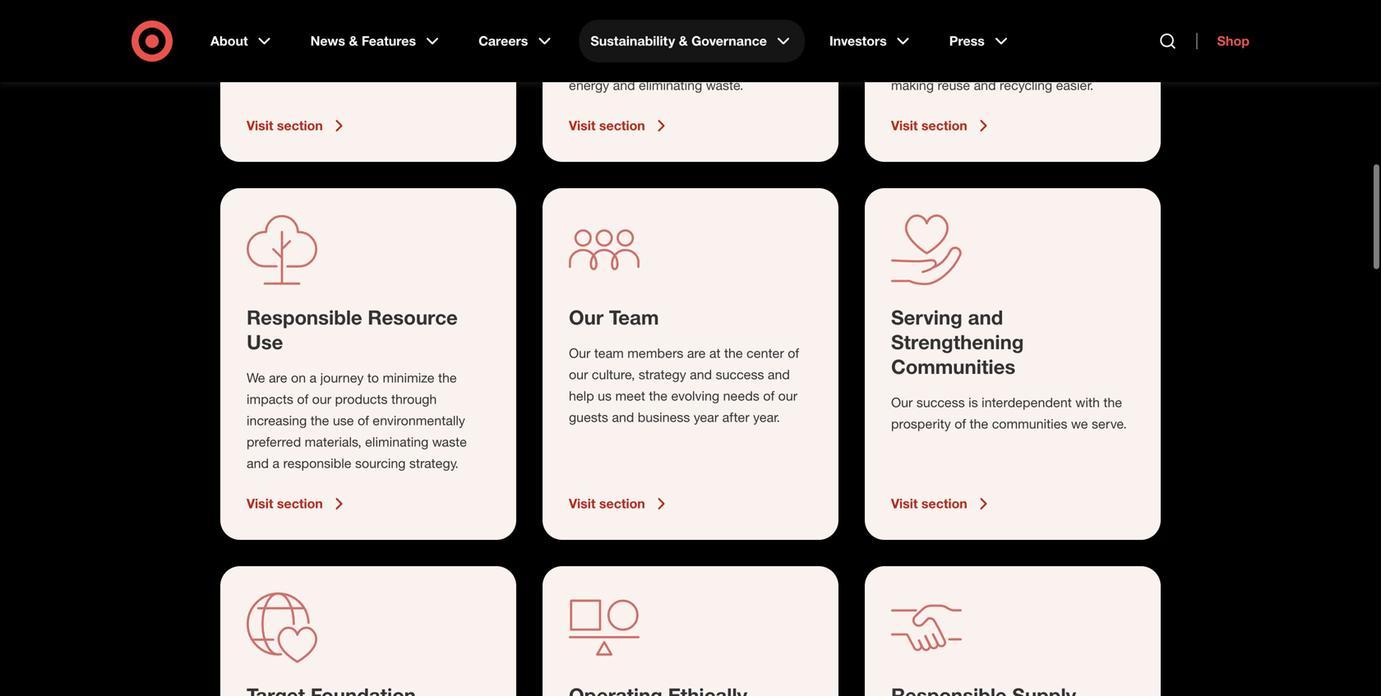 Task type: describe. For each thing, give the bounding box(es) containing it.
our vision is to co-create an equitable and regenerative future together with our guests, partners and communities.
[[247, 16, 488, 75]]

durable
[[1004, 56, 1049, 72]]

greenhouse
[[742, 0, 812, 8]]

prosperity
[[892, 416, 952, 432]]

communities
[[993, 416, 1068, 432]]

shop
[[1218, 33, 1250, 49]]

sustainability & governance link
[[579, 20, 805, 63]]

emissions
[[594, 13, 653, 29]]

our for our team
[[569, 306, 604, 329]]

the right minimize
[[438, 370, 457, 386]]

our for our team members are at the center of our culture, strategy and success and help us meet the evolving needs of our guests and business year after year.
[[569, 345, 591, 362]]

we work to provide product options that both reduce waste and are affordable. we are designing out waste, using more sustainable and/or durable materials and making reuse and recycling easier.
[[892, 0, 1132, 93]]

equitable
[[416, 16, 471, 32]]

strengthening
[[892, 330, 1024, 354]]

as
[[569, 0, 584, 8]]

communities.
[[372, 59, 451, 75]]

& for governance
[[679, 33, 688, 49]]

net
[[691, 0, 710, 8]]

future
[[349, 38, 384, 54]]

work inside "as we work towards net zero greenhouse gas emissions [1] across our enterprise by 2040, we are focused on driving energy efficiency, adopting renewable energy and eliminating waste."
[[609, 0, 637, 8]]

team
[[609, 306, 659, 329]]

responsible
[[247, 306, 362, 329]]

reduce
[[922, 13, 963, 29]]

and inside we are on a journey to minimize the impacts of our products through increasing the use of environmentally preferred materials, eliminating waste and a responsible sourcing strategy.
[[247, 456, 269, 472]]

governance
[[692, 33, 767, 49]]

that
[[1106, 0, 1129, 8]]

to inside we are on a journey to minimize the impacts of our products through increasing the use of environmentally preferred materials, eliminating waste and a responsible sourcing strategy.
[[368, 370, 379, 386]]

more
[[1096, 35, 1127, 51]]

work inside 'we work to provide product options that both reduce waste and are affordable. we are designing out waste, using more sustainable and/or durable materials and making reuse and recycling easier.'
[[914, 0, 942, 8]]

1 vertical spatial we
[[624, 35, 641, 51]]

preferred
[[247, 434, 301, 450]]

of right the use
[[358, 413, 369, 429]]

the left communities
[[970, 416, 989, 432]]

to inside 'we work to provide product options that both reduce waste and are affordable. we are designing out waste, using more sustainable and/or durable materials and making reuse and recycling easier.'
[[946, 0, 958, 8]]

materials,
[[305, 434, 362, 450]]

materials
[[1052, 56, 1106, 72]]

of right impacts
[[297, 392, 309, 408]]

use
[[333, 413, 354, 429]]

of inside our success is interdependent with the prosperity of the communities we serve.
[[955, 416, 967, 432]]

success inside our success is interdependent with the prosperity of the communities we serve.
[[917, 395, 965, 411]]

gas
[[569, 13, 590, 29]]

& for features
[[349, 33, 358, 49]]

sustainable
[[892, 56, 959, 72]]

out
[[997, 35, 1016, 51]]

and down meet
[[612, 410, 634, 426]]

is for vision
[[310, 16, 319, 32]]

increasing
[[247, 413, 307, 429]]

sustainability & governance
[[591, 33, 767, 49]]

our for our success is interdependent with the prosperity of the communities we serve.
[[892, 395, 913, 411]]

regenerative
[[273, 38, 346, 54]]

at
[[710, 345, 721, 362]]

our for our vision is to co-create an equitable and regenerative future together with our guests, partners and communities.
[[247, 16, 268, 32]]

product
[[1009, 0, 1055, 8]]

eliminating inside we are on a journey to minimize the impacts of our products through increasing the use of environmentally preferred materials, eliminating waste and a responsible sourcing strategy.
[[365, 434, 429, 450]]

efficiency,
[[613, 56, 671, 72]]

1 vertical spatial a
[[273, 456, 280, 472]]

recycling
[[1000, 77, 1053, 93]]

and down 'and/or'
[[974, 77, 997, 93]]

partners
[[293, 59, 343, 75]]

products
[[335, 392, 388, 408]]

and inside "as we work towards net zero greenhouse gas emissions [1] across our enterprise by 2040, we are focused on driving energy efficiency, adopting renewable energy and eliminating waste."
[[613, 77, 635, 93]]

guests,
[[247, 59, 289, 75]]

center
[[747, 345, 785, 362]]

eliminating inside "as we work towards net zero greenhouse gas emissions [1] across our enterprise by 2040, we are focused on driving energy efficiency, adopting renewable energy and eliminating waste."
[[639, 77, 703, 93]]

and down center
[[768, 367, 790, 383]]

zero
[[714, 0, 739, 8]]

the right at
[[725, 345, 743, 362]]

news & features
[[311, 33, 416, 49]]

as we work towards net zero greenhouse gas emissions [1] across our enterprise by 2040, we are focused on driving energy efficiency, adopting renewable energy and eliminating waste.
[[569, 0, 812, 93]]

help
[[569, 388, 594, 404]]

about
[[211, 33, 248, 49]]

communities
[[892, 355, 1016, 379]]

team
[[595, 345, 624, 362]]

serving
[[892, 306, 963, 329]]

responsible resource use
[[247, 306, 458, 354]]

are up the sustainable
[[914, 35, 932, 51]]

waste inside we are on a journey to minimize the impacts of our products through increasing the use of environmentally preferred materials, eliminating waste and a responsible sourcing strategy.
[[432, 434, 467, 450]]

waste.
[[706, 77, 744, 93]]

press link
[[938, 20, 1023, 63]]

vision
[[272, 16, 306, 32]]

members
[[628, 345, 684, 362]]

meet
[[616, 388, 646, 404]]

renewable
[[731, 56, 791, 72]]

on inside "as we work towards net zero greenhouse gas emissions [1] across our enterprise by 2040, we are focused on driving energy efficiency, adopting renewable energy and eliminating waste."
[[718, 35, 732, 51]]

2 energy from the top
[[569, 77, 610, 93]]

our success is interdependent with the prosperity of the communities we serve.
[[892, 395, 1128, 432]]

environmentally
[[373, 413, 465, 429]]

our team
[[569, 306, 659, 329]]

guests
[[569, 410, 609, 426]]

responsible
[[283, 456, 352, 472]]

together
[[387, 38, 437, 54]]

serve.
[[1092, 416, 1128, 432]]

are down product
[[1031, 13, 1050, 29]]

making
[[892, 77, 934, 93]]

by
[[569, 35, 583, 51]]

using
[[1061, 35, 1093, 51]]

across
[[674, 13, 713, 29]]



Task type: locate. For each thing, give the bounding box(es) containing it.
0 vertical spatial waste
[[967, 13, 1002, 29]]

of up "year."
[[764, 388, 775, 404]]

we
[[588, 0, 605, 8], [624, 35, 641, 51], [1072, 416, 1089, 432]]

to
[[946, 0, 958, 8], [323, 16, 334, 32], [368, 370, 379, 386]]

1 vertical spatial energy
[[569, 77, 610, 93]]

1 horizontal spatial work
[[914, 0, 942, 8]]

and down efficiency,
[[613, 77, 635, 93]]

our up team
[[569, 306, 604, 329]]

of right prosperity
[[955, 416, 967, 432]]

waste up strategy.
[[432, 434, 467, 450]]

0 horizontal spatial to
[[323, 16, 334, 32]]

1 vertical spatial waste
[[432, 434, 467, 450]]

success up prosperity
[[917, 395, 965, 411]]

1 horizontal spatial is
[[969, 395, 979, 411]]

and up guests,
[[247, 38, 269, 54]]

are up impacts
[[269, 370, 288, 386]]

our down zero
[[717, 13, 736, 29]]

are inside our team members are at the center of our culture, strategy and success and help us meet the evolving needs of our guests and business year after year.
[[688, 345, 706, 362]]

sourcing
[[355, 456, 406, 472]]

and up evolving
[[690, 367, 712, 383]]

0 horizontal spatial is
[[310, 16, 319, 32]]

our team members are at the center of our culture, strategy and success and help us meet the evolving needs of our guests and business year after year.
[[569, 345, 800, 426]]

0 horizontal spatial on
[[291, 370, 306, 386]]

0 horizontal spatial we
[[588, 0, 605, 8]]

a left journey
[[310, 370, 317, 386]]

0 vertical spatial is
[[310, 16, 319, 32]]

0 vertical spatial we
[[588, 0, 605, 8]]

with inside our success is interdependent with the prosperity of the communities we serve.
[[1076, 395, 1100, 411]]

of right center
[[788, 345, 800, 362]]

to up the products
[[368, 370, 379, 386]]

journey
[[320, 370, 364, 386]]

our up prosperity
[[892, 395, 913, 411]]

strategy.
[[410, 456, 459, 472]]

our inside our success is interdependent with the prosperity of the communities we serve.
[[892, 395, 913, 411]]

0 vertical spatial success
[[716, 367, 765, 383]]

our left team
[[569, 345, 591, 362]]

is down communities
[[969, 395, 979, 411]]

we inside our success is interdependent with the prosperity of the communities we serve.
[[1072, 416, 1089, 432]]

2 vertical spatial to
[[368, 370, 379, 386]]

on left driving
[[718, 35, 732, 51]]

1 vertical spatial with
[[1076, 395, 1100, 411]]

&
[[349, 33, 358, 49], [679, 33, 688, 49]]

0 horizontal spatial &
[[349, 33, 358, 49]]

our inside "as we work towards net zero greenhouse gas emissions [1] across our enterprise by 2040, we are focused on driving energy efficiency, adopting renewable energy and eliminating waste."
[[717, 13, 736, 29]]

is inside our success is interdependent with the prosperity of the communities we serve.
[[969, 395, 979, 411]]

and down "preferred"
[[247, 456, 269, 472]]

to inside our vision is to co-create an equitable and regenerative future together with our guests, partners and communities.
[[323, 16, 334, 32]]

0 vertical spatial a
[[310, 370, 317, 386]]

of
[[788, 345, 800, 362], [764, 388, 775, 404], [297, 392, 309, 408], [358, 413, 369, 429], [955, 416, 967, 432]]

our
[[247, 16, 268, 32], [569, 306, 604, 329], [569, 345, 591, 362], [892, 395, 913, 411]]

news
[[311, 33, 345, 49]]

we for we are on a journey to minimize the impacts of our products through increasing the use of environmentally preferred materials, eliminating waste and a responsible sourcing strategy.
[[247, 370, 265, 386]]

our left vision
[[247, 16, 268, 32]]

0 horizontal spatial with
[[440, 38, 465, 54]]

2 & from the left
[[679, 33, 688, 49]]

are down the [1] on the top left
[[644, 35, 663, 51]]

visit section link
[[247, 116, 490, 136], [569, 116, 813, 136], [892, 116, 1135, 136], [247, 494, 490, 514], [569, 494, 813, 514], [892, 494, 1135, 514]]

1 horizontal spatial we
[[624, 35, 641, 51]]

us
[[598, 388, 612, 404]]

0 vertical spatial to
[[946, 0, 958, 8]]

with down equitable
[[440, 38, 465, 54]]

impacts
[[247, 392, 294, 408]]

minimize
[[383, 370, 435, 386]]

options
[[1059, 0, 1103, 8]]

1 vertical spatial success
[[917, 395, 965, 411]]

culture,
[[592, 367, 635, 383]]

is inside our vision is to co-create an equitable and regenerative future together with our guests, partners and communities.
[[310, 16, 319, 32]]

0 horizontal spatial success
[[716, 367, 765, 383]]

1 horizontal spatial with
[[1076, 395, 1100, 411]]

an
[[398, 16, 413, 32]]

1 vertical spatial on
[[291, 370, 306, 386]]

we down emissions
[[624, 35, 641, 51]]

after
[[723, 410, 750, 426]]

is up news
[[310, 16, 319, 32]]

is
[[310, 16, 319, 32], [969, 395, 979, 411]]

1 horizontal spatial eliminating
[[639, 77, 703, 93]]

1 horizontal spatial a
[[310, 370, 317, 386]]

0 vertical spatial energy
[[569, 56, 610, 72]]

1 vertical spatial eliminating
[[365, 434, 429, 450]]

our up help
[[569, 367, 588, 383]]

and down future
[[346, 59, 368, 75]]

our down journey
[[312, 392, 332, 408]]

evolving
[[672, 388, 720, 404]]

is for success
[[969, 395, 979, 411]]

and down product
[[1005, 13, 1027, 29]]

2040,
[[587, 35, 620, 51]]

0 vertical spatial with
[[440, 38, 465, 54]]

eliminating
[[639, 77, 703, 93], [365, 434, 429, 450]]

1 vertical spatial to
[[323, 16, 334, 32]]

on inside we are on a journey to minimize the impacts of our products through increasing the use of environmentally preferred materials, eliminating waste and a responsible sourcing strategy.
[[291, 370, 306, 386]]

& down across
[[679, 33, 688, 49]]

we up both at the top right
[[892, 0, 910, 8]]

1 vertical spatial we
[[892, 35, 910, 51]]

success inside our team members are at the center of our culture, strategy and success and help us meet the evolving needs of our guests and business year after year.
[[716, 367, 765, 383]]

0 vertical spatial eliminating
[[639, 77, 703, 93]]

eliminating up sourcing
[[365, 434, 429, 450]]

serving and strengthening communities
[[892, 306, 1024, 379]]

we left the serve.
[[1072, 416, 1089, 432]]

investors
[[830, 33, 887, 49]]

our inside we are on a journey to minimize the impacts of our products through increasing the use of environmentally preferred materials, eliminating waste and a responsible sourcing strategy.
[[312, 392, 332, 408]]

features
[[362, 33, 416, 49]]

resource
[[368, 306, 458, 329]]

provide
[[961, 0, 1005, 8]]

& down co-
[[349, 33, 358, 49]]

careers link
[[467, 20, 566, 63]]

on
[[718, 35, 732, 51], [291, 370, 306, 386]]

2 horizontal spatial to
[[946, 0, 958, 8]]

press
[[950, 33, 985, 49]]

1 & from the left
[[349, 33, 358, 49]]

to up news
[[323, 16, 334, 32]]

focused
[[666, 35, 714, 51]]

year.
[[754, 410, 781, 426]]

sustainability
[[591, 33, 676, 49]]

careers
[[479, 33, 528, 49]]

designing
[[936, 35, 993, 51]]

0 horizontal spatial a
[[273, 456, 280, 472]]

2 horizontal spatial we
[[1072, 416, 1089, 432]]

1 horizontal spatial success
[[917, 395, 965, 411]]

are inside "as we work towards net zero greenhouse gas emissions [1] across our enterprise by 2040, we are focused on driving energy efficiency, adopting renewable energy and eliminating waste."
[[644, 35, 663, 51]]

1 work from the left
[[609, 0, 637, 8]]

0 vertical spatial we
[[892, 0, 910, 8]]

needs
[[724, 388, 760, 404]]

success up needs
[[716, 367, 765, 383]]

section
[[277, 118, 323, 134], [600, 118, 645, 134], [922, 118, 968, 134], [277, 496, 323, 512], [600, 496, 645, 512], [922, 496, 968, 512]]

our
[[717, 13, 736, 29], [468, 38, 488, 54], [569, 367, 588, 383], [779, 388, 798, 404], [312, 392, 332, 408]]

0 horizontal spatial work
[[609, 0, 637, 8]]

work up the reduce
[[914, 0, 942, 8]]

to up the reduce
[[946, 0, 958, 8]]

and up strengthening
[[969, 306, 1004, 329]]

we up impacts
[[247, 370, 265, 386]]

with up the serve.
[[1076, 395, 1100, 411]]

year
[[694, 410, 719, 426]]

on up impacts
[[291, 370, 306, 386]]

use
[[247, 330, 283, 354]]

we inside we are on a journey to minimize the impacts of our products through increasing the use of environmentally preferred materials, eliminating waste and a responsible sourcing strategy.
[[247, 370, 265, 386]]

our inside our vision is to co-create an equitable and regenerative future together with our guests, partners and communities.
[[468, 38, 488, 54]]

1 horizontal spatial on
[[718, 35, 732, 51]]

the up the serve.
[[1104, 395, 1123, 411]]

interdependent
[[982, 395, 1072, 411]]

strategy
[[639, 367, 687, 383]]

our up "year."
[[779, 388, 798, 404]]

enterprise
[[740, 13, 800, 29]]

2 vertical spatial we
[[1072, 416, 1089, 432]]

0 horizontal spatial eliminating
[[365, 434, 429, 450]]

business
[[638, 410, 690, 426]]

success
[[716, 367, 765, 383], [917, 395, 965, 411]]

our inside our vision is to co-create an equitable and regenerative future together with our guests, partners and communities.
[[247, 16, 268, 32]]

1 energy from the top
[[569, 56, 610, 72]]

news & features link
[[299, 20, 454, 63]]

2 work from the left
[[914, 0, 942, 8]]

are inside we are on a journey to minimize the impacts of our products through increasing the use of environmentally preferred materials, eliminating waste and a responsible sourcing strategy.
[[269, 370, 288, 386]]

reuse
[[938, 77, 971, 93]]

driving
[[736, 35, 776, 51]]

eliminating down efficiency,
[[639, 77, 703, 93]]

waste
[[967, 13, 1002, 29], [432, 434, 467, 450]]

both
[[892, 13, 919, 29]]

our inside our team members are at the center of our culture, strategy and success and help us meet the evolving needs of our guests and business year after year.
[[569, 345, 591, 362]]

waste inside 'we work to provide product options that both reduce waste and are affordable. we are designing out waste, using more sustainable and/or durable materials and making reuse and recycling easier.'
[[967, 13, 1002, 29]]

are left at
[[688, 345, 706, 362]]

waste down provide
[[967, 13, 1002, 29]]

we right as
[[588, 0, 605, 8]]

create
[[358, 16, 395, 32]]

1 horizontal spatial waste
[[967, 13, 1002, 29]]

waste,
[[1020, 35, 1057, 51]]

a down "preferred"
[[273, 456, 280, 472]]

[1]
[[657, 13, 671, 29]]

adopting
[[675, 56, 727, 72]]

and down more
[[1110, 56, 1132, 72]]

towards
[[641, 0, 688, 8]]

and inside serving and strengthening communities
[[969, 306, 1004, 329]]

1 horizontal spatial &
[[679, 33, 688, 49]]

affordable.
[[1053, 13, 1115, 29]]

our down equitable
[[468, 38, 488, 54]]

we for we work to provide product options that both reduce waste and are affordable. we are designing out waste, using more sustainable and/or durable materials and making reuse and recycling easier.
[[892, 0, 910, 8]]

with inside our vision is to co-create an equitable and regenerative future together with our guests, partners and communities.
[[440, 38, 465, 54]]

0 horizontal spatial waste
[[432, 434, 467, 450]]

1 horizontal spatial to
[[368, 370, 379, 386]]

investors link
[[818, 20, 925, 63]]

work up emissions
[[609, 0, 637, 8]]

shop link
[[1197, 33, 1250, 49]]

0 vertical spatial on
[[718, 35, 732, 51]]

we down both at the top right
[[892, 35, 910, 51]]

2 vertical spatial we
[[247, 370, 265, 386]]

through
[[392, 392, 437, 408]]

the down strategy
[[649, 388, 668, 404]]

we are on a journey to minimize the impacts of our products through increasing the use of environmentally preferred materials, eliminating waste and a responsible sourcing strategy.
[[247, 370, 467, 472]]

1 vertical spatial is
[[969, 395, 979, 411]]

the left the use
[[311, 413, 329, 429]]



Task type: vqa. For each thing, say whether or not it's contained in the screenshot.


